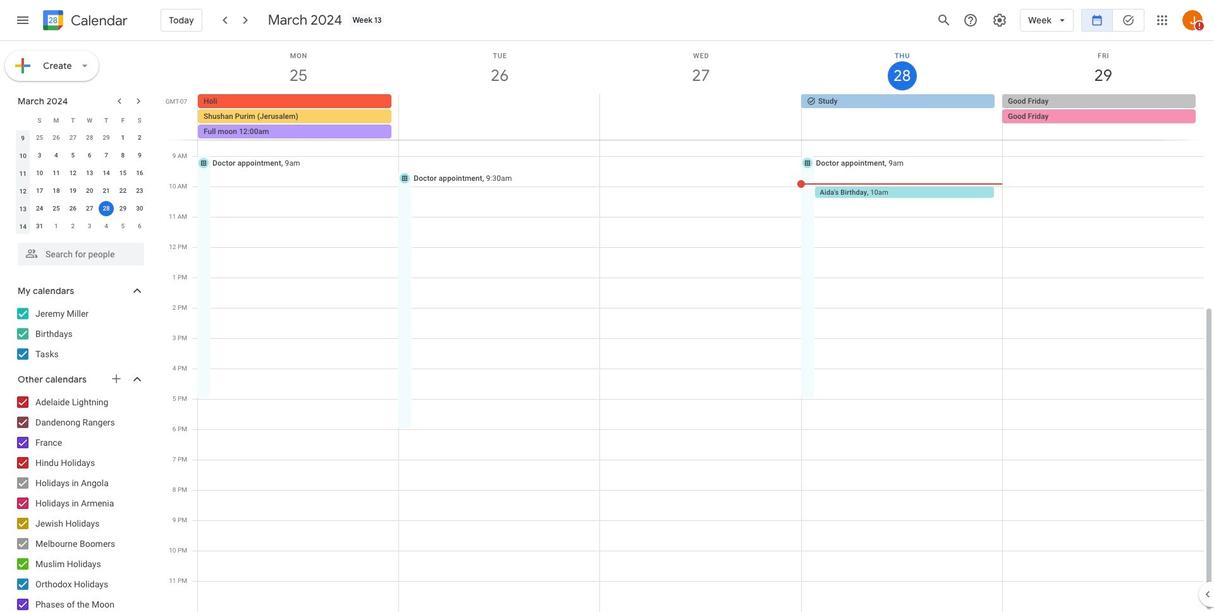 Task type: vqa. For each thing, say whether or not it's contained in the screenshot.
April 2 element at the left top
yes



Task type: locate. For each thing, give the bounding box(es) containing it.
february 28 element
[[82, 130, 97, 145]]

15 element
[[115, 166, 131, 181]]

10 element
[[32, 166, 47, 181]]

calendar element
[[40, 8, 128, 35]]

29 element
[[115, 201, 131, 216]]

column header
[[15, 111, 31, 129]]

16 element
[[132, 166, 147, 181]]

grid
[[162, 41, 1214, 612]]

add other calendars image
[[110, 372, 123, 385]]

23 element
[[132, 183, 147, 199]]

row group inside march 2024 grid
[[15, 129, 148, 235]]

row group
[[15, 129, 148, 235]]

19 element
[[65, 183, 81, 199]]

heading
[[68, 13, 128, 28]]

31 element
[[32, 219, 47, 234]]

8 element
[[115, 148, 131, 163]]

None search field
[[0, 238, 157, 266]]

13 element
[[82, 166, 97, 181]]

20 element
[[82, 183, 97, 199]]

25 element
[[49, 201, 64, 216]]

11 element
[[49, 166, 64, 181]]

other calendars list
[[3, 392, 157, 612]]

cell
[[198, 94, 399, 140], [399, 94, 600, 140], [600, 94, 801, 140], [1002, 94, 1203, 140], [98, 200, 115, 218]]

february 25 element
[[32, 130, 47, 145]]

february 29 element
[[99, 130, 114, 145]]

22 element
[[115, 183, 131, 199]]

april 1 element
[[49, 219, 64, 234]]

row
[[192, 94, 1214, 140], [15, 111, 148, 129], [15, 129, 148, 147], [15, 147, 148, 164], [15, 164, 148, 182], [15, 182, 148, 200], [15, 200, 148, 218], [15, 218, 148, 235]]

1 element
[[115, 130, 131, 145]]

april 2 element
[[65, 219, 81, 234]]

march 2024 grid
[[12, 111, 148, 235]]

9 element
[[132, 148, 147, 163]]

april 6 element
[[132, 219, 147, 234]]



Task type: describe. For each thing, give the bounding box(es) containing it.
heading inside calendar element
[[68, 13, 128, 28]]

my calendars list
[[3, 304, 157, 364]]

main drawer image
[[15, 13, 30, 28]]

7 element
[[99, 148, 114, 163]]

cell inside 'row group'
[[98, 200, 115, 218]]

february 27 element
[[65, 130, 81, 145]]

2 element
[[132, 130, 147, 145]]

april 4 element
[[99, 219, 114, 234]]

24 element
[[32, 201, 47, 216]]

18 element
[[49, 183, 64, 199]]

6 element
[[82, 148, 97, 163]]

12 element
[[65, 166, 81, 181]]

february 26 element
[[49, 130, 64, 145]]

4 element
[[49, 148, 64, 163]]

column header inside march 2024 grid
[[15, 111, 31, 129]]

17 element
[[32, 183, 47, 199]]

Search for people text field
[[25, 243, 137, 266]]

april 5 element
[[115, 219, 131, 234]]

5 element
[[65, 148, 81, 163]]

april 3 element
[[82, 219, 97, 234]]

28, today element
[[99, 201, 114, 216]]

30 element
[[132, 201, 147, 216]]

14 element
[[99, 166, 114, 181]]

3 element
[[32, 148, 47, 163]]

26 element
[[65, 201, 81, 216]]

settings menu image
[[992, 13, 1007, 28]]

21 element
[[99, 183, 114, 199]]

27 element
[[82, 201, 97, 216]]



